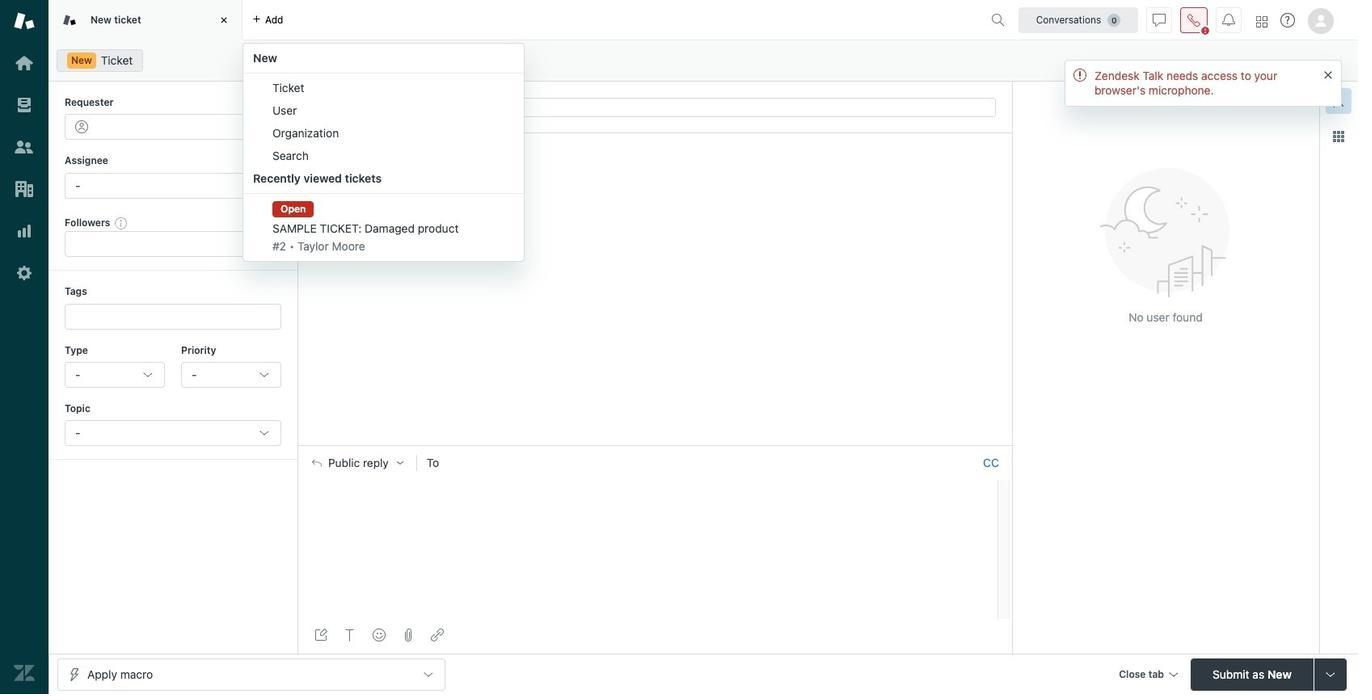 Task type: describe. For each thing, give the bounding box(es) containing it.
insert emojis image
[[373, 629, 386, 642]]

customer context image
[[1333, 95, 1346, 108]]

4 menu item from the top
[[243, 145, 524, 167]]

format text image
[[344, 629, 357, 642]]

zendesk support image
[[14, 11, 35, 32]]

draft mode image
[[315, 629, 328, 642]]

close image
[[216, 12, 232, 28]]

3 menu item from the top
[[243, 122, 524, 145]]

5 menu item from the top
[[243, 197, 524, 258]]

get help image
[[1281, 13, 1296, 28]]

apps image
[[1333, 130, 1346, 143]]

Subject field
[[314, 97, 997, 117]]

organizations image
[[14, 179, 35, 200]]

tab inside tabs tab list
[[49, 0, 243, 40]]

button displays agent's chat status as invisible. image
[[1154, 13, 1166, 26]]

add link (cmd k) image
[[431, 629, 444, 642]]

menu inside tabs tab list
[[243, 43, 525, 262]]

tabs tab list
[[49, 0, 985, 262]]



Task type: locate. For each thing, give the bounding box(es) containing it.
add attachment image
[[402, 629, 415, 642]]

1 menu item from the top
[[243, 77, 524, 99]]

zendesk products image
[[1257, 16, 1268, 27]]

info on adding followers image
[[115, 217, 128, 230]]

2 menu item from the top
[[243, 99, 524, 122]]

secondary element
[[49, 44, 1359, 77]]

reporting image
[[14, 221, 35, 242]]

None field
[[77, 236, 247, 253], [77, 309, 266, 325], [77, 236, 247, 253], [77, 309, 266, 325]]

main element
[[0, 0, 49, 695]]

admin image
[[14, 263, 35, 284]]

menu item
[[243, 77, 524, 99], [243, 99, 524, 122], [243, 122, 524, 145], [243, 145, 524, 167], [243, 197, 524, 258]]

tab
[[49, 0, 243, 40]]

get started image
[[14, 53, 35, 74]]

minimize composer image
[[649, 440, 662, 453]]

views image
[[14, 95, 35, 116]]

menu
[[243, 43, 525, 262]]

zendesk image
[[14, 663, 35, 684]]

notifications image
[[1223, 13, 1236, 26]]

customers image
[[14, 137, 35, 158]]

displays possible ticket submission types image
[[1325, 669, 1338, 682]]



